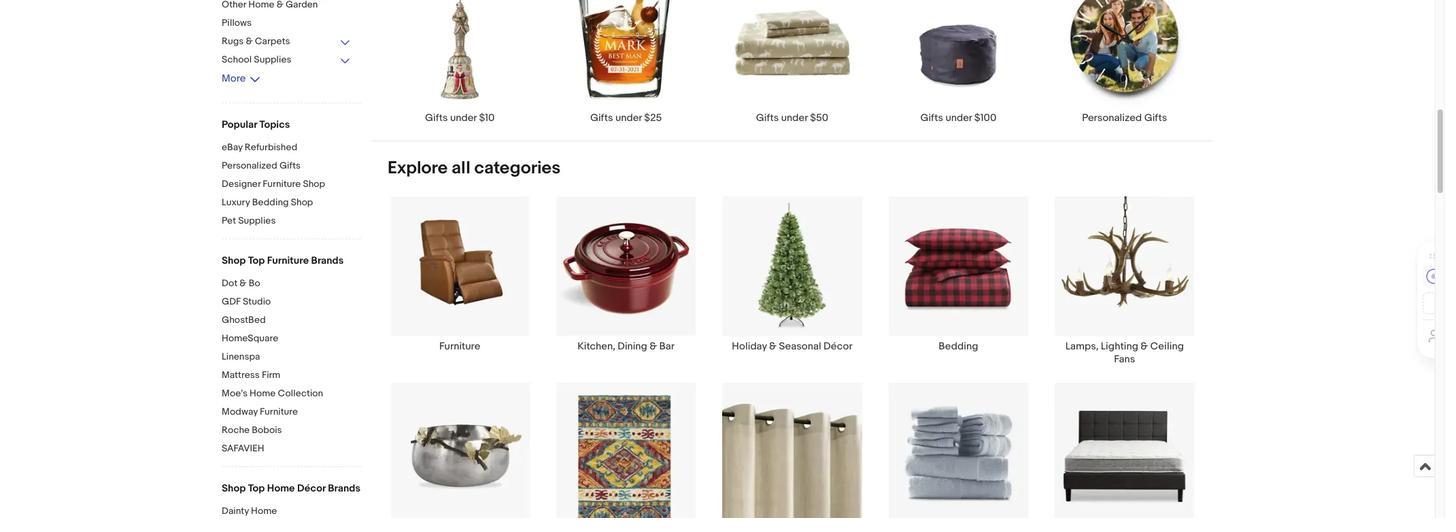 Task type: locate. For each thing, give the bounding box(es) containing it.
4 under from the left
[[946, 111, 972, 124]]

holiday & seasonal décor link
[[709, 196, 875, 366]]

safavieh
[[222, 443, 264, 454]]

roche bobois link
[[222, 424, 361, 437]]

popular topics
[[222, 118, 290, 131]]

gifts inside "link"
[[425, 111, 448, 124]]

& for pillows
[[246, 35, 253, 47]]

2 vertical spatial home
[[251, 505, 277, 517]]

1 vertical spatial supplies
[[238, 215, 276, 226]]

personalized gifts link
[[1041, 0, 1208, 124], [222, 160, 361, 173]]

bedding
[[252, 197, 289, 208], [939, 340, 978, 353]]

under left the $50
[[781, 111, 808, 124]]

under left $25
[[615, 111, 642, 124]]

shop down designer furniture shop link
[[291, 197, 313, 208]]

ghostbed link
[[222, 314, 361, 327]]

top up 'dainty home'
[[248, 482, 265, 495]]

pillows
[[222, 17, 252, 29]]

1 horizontal spatial bedding
[[939, 340, 978, 353]]

dining
[[618, 340, 647, 353]]

0 vertical spatial home
[[250, 388, 276, 399]]

furniture
[[263, 178, 301, 190], [267, 254, 309, 267], [439, 340, 480, 353], [260, 406, 298, 418]]

supplies down luxury
[[238, 215, 276, 226]]

supplies
[[254, 54, 291, 65], [238, 215, 276, 226]]

dot
[[222, 277, 237, 289]]

lamps,
[[1065, 340, 1099, 353]]

firm
[[262, 369, 280, 381]]

0 vertical spatial supplies
[[254, 54, 291, 65]]

studio
[[243, 296, 271, 307]]

gifts
[[425, 111, 448, 124], [590, 111, 613, 124], [756, 111, 779, 124], [920, 111, 943, 124], [1144, 111, 1167, 124], [279, 160, 301, 171]]

lamps, lighting & ceiling fans link
[[1041, 196, 1208, 366]]

décor right seasonal
[[823, 340, 852, 353]]

0 vertical spatial décor
[[823, 340, 852, 353]]

dainty
[[222, 505, 249, 517]]

modway furniture link
[[222, 406, 361, 419]]

home
[[250, 388, 276, 399], [267, 482, 295, 495], [251, 505, 277, 517]]

linenspa link
[[222, 351, 361, 364]]

$10
[[479, 111, 495, 124]]

bedding inside ebay refurbished personalized gifts designer furniture shop luxury bedding shop pet supplies
[[252, 197, 289, 208]]

& right rugs at the top of the page
[[246, 35, 253, 47]]

brands up dainty home 'link'
[[328, 482, 360, 495]]

under for $100
[[946, 111, 972, 124]]

0 horizontal spatial bedding
[[252, 197, 289, 208]]

lamps, lighting & ceiling fans
[[1065, 340, 1184, 366]]

gifts under $10
[[425, 111, 495, 124]]

dainty home
[[222, 505, 277, 517]]

top
[[248, 254, 265, 267], [248, 482, 265, 495]]

brands up dot & bo 'link'
[[311, 254, 344, 267]]

holiday
[[732, 340, 767, 353]]

under left $100
[[946, 111, 972, 124]]

1 horizontal spatial personalized gifts link
[[1041, 0, 1208, 124]]

home up dainty home 'link'
[[267, 482, 295, 495]]

pillows rugs & carpets school supplies
[[222, 17, 291, 65]]

0 horizontal spatial décor
[[297, 482, 326, 495]]

$100
[[974, 111, 996, 124]]

shop top furniture brands
[[222, 254, 344, 267]]

personalized
[[1082, 111, 1142, 124], [222, 160, 277, 171]]

furniture inside ebay refurbished personalized gifts designer furniture shop luxury bedding shop pet supplies
[[263, 178, 301, 190]]

0 vertical spatial personalized gifts link
[[1041, 0, 1208, 124]]

1 vertical spatial personalized
[[222, 160, 277, 171]]

0 vertical spatial top
[[248, 254, 265, 267]]

& inside dot & bo gdf studio ghostbed homesquare linenspa mattress firm moe's home collection modway furniture roche bobois safavieh
[[240, 277, 247, 289]]

shop up dot
[[222, 254, 246, 267]]

linenspa
[[222, 351, 260, 362]]

shop
[[303, 178, 325, 190], [291, 197, 313, 208], [222, 254, 246, 267], [222, 482, 246, 495]]

& left ceiling
[[1141, 340, 1148, 353]]

rugs
[[222, 35, 244, 47]]

under
[[450, 111, 477, 124], [615, 111, 642, 124], [781, 111, 808, 124], [946, 111, 972, 124]]

gifts under $50
[[756, 111, 828, 124]]

1 vertical spatial home
[[267, 482, 295, 495]]

décor up dainty home 'link'
[[297, 482, 326, 495]]

popular
[[222, 118, 257, 131]]

home down firm
[[250, 388, 276, 399]]

supplies down carpets
[[254, 54, 291, 65]]

$25
[[644, 111, 662, 124]]

&
[[246, 35, 253, 47], [240, 277, 247, 289], [650, 340, 657, 353], [769, 340, 777, 353], [1141, 340, 1148, 353]]

2 top from the top
[[248, 482, 265, 495]]

1 vertical spatial personalized gifts link
[[222, 160, 361, 173]]

under inside "link"
[[450, 111, 477, 124]]

0 vertical spatial bedding
[[252, 197, 289, 208]]

under left $10
[[450, 111, 477, 124]]

carpets
[[255, 35, 290, 47]]

seasonal
[[779, 340, 821, 353]]

1 horizontal spatial décor
[[823, 340, 852, 353]]

under for $50
[[781, 111, 808, 124]]

décor inside holiday & seasonal décor link
[[823, 340, 852, 353]]

& inside the lamps, lighting & ceiling fans
[[1141, 340, 1148, 353]]

moe's home collection link
[[222, 388, 361, 401]]

& left bo
[[240, 277, 247, 289]]

1 top from the top
[[248, 254, 265, 267]]

top up bo
[[248, 254, 265, 267]]

1 vertical spatial bedding
[[939, 340, 978, 353]]

school supplies button
[[222, 54, 351, 67]]

kitchen, dining & bar
[[578, 340, 674, 353]]

2 under from the left
[[615, 111, 642, 124]]

& for kitchen,
[[650, 340, 657, 353]]

kitchen, dining & bar link
[[543, 196, 709, 366]]

décor for seasonal
[[823, 340, 852, 353]]

brands
[[311, 254, 344, 267], [328, 482, 360, 495]]

1 under from the left
[[450, 111, 477, 124]]

& left bar
[[650, 340, 657, 353]]

gifts for gifts under $50
[[756, 111, 779, 124]]

3 under from the left
[[781, 111, 808, 124]]

gifts under $25
[[590, 111, 662, 124]]

gifts inside ebay refurbished personalized gifts designer furniture shop luxury bedding shop pet supplies
[[279, 160, 301, 171]]

lighting
[[1101, 340, 1138, 353]]

mattress
[[222, 369, 260, 381]]

& inside pillows rugs & carpets school supplies
[[246, 35, 253, 47]]

0 vertical spatial personalized
[[1082, 111, 1142, 124]]

homesquare link
[[222, 333, 361, 345]]

0 vertical spatial brands
[[311, 254, 344, 267]]

ebay
[[222, 141, 243, 153]]

home right dainty
[[251, 505, 277, 517]]

1 vertical spatial décor
[[297, 482, 326, 495]]

top for home
[[248, 482, 265, 495]]

0 horizontal spatial personalized
[[222, 160, 277, 171]]

1 vertical spatial top
[[248, 482, 265, 495]]

décor
[[823, 340, 852, 353], [297, 482, 326, 495]]



Task type: vqa. For each thing, say whether or not it's contained in the screenshot.
the topmost Décor
yes



Task type: describe. For each thing, give the bounding box(es) containing it.
gifts under $25 link
[[543, 0, 709, 124]]

supplies inside pillows rugs & carpets school supplies
[[254, 54, 291, 65]]

roche
[[222, 424, 250, 436]]

gifts under $100
[[920, 111, 996, 124]]

explore all categories
[[388, 157, 561, 179]]

refurbished
[[245, 141, 297, 153]]

pet supplies link
[[222, 215, 361, 228]]

& right "holiday"
[[769, 340, 777, 353]]

gifts for gifts under $25
[[590, 111, 613, 124]]

dainty home link
[[222, 505, 361, 518]]

gifts under $10 link
[[377, 0, 543, 124]]

mattress firm link
[[222, 369, 361, 382]]

under for $10
[[450, 111, 477, 124]]

ghostbed
[[222, 314, 266, 326]]

furniture link
[[377, 196, 543, 366]]

categories
[[474, 157, 561, 179]]

pillows link
[[222, 17, 351, 30]]

shop up dainty
[[222, 482, 246, 495]]

bo
[[249, 277, 260, 289]]

ebay refurbished personalized gifts designer furniture shop luxury bedding shop pet supplies
[[222, 141, 325, 226]]

under for $25
[[615, 111, 642, 124]]

top for furniture
[[248, 254, 265, 267]]

1 horizontal spatial personalized
[[1082, 111, 1142, 124]]

moe's
[[222, 388, 248, 399]]

shop top home décor brands
[[222, 482, 360, 495]]

bedding link
[[875, 196, 1041, 366]]

school
[[222, 54, 252, 65]]

topics
[[259, 118, 290, 131]]

luxury bedding shop link
[[222, 197, 361, 209]]

more button
[[222, 72, 261, 85]]

homesquare
[[222, 333, 278, 344]]

gifts under $50 link
[[709, 0, 875, 124]]

safavieh link
[[222, 443, 361, 456]]

collection
[[278, 388, 323, 399]]

dot & bo link
[[222, 277, 361, 290]]

fans
[[1114, 353, 1135, 366]]

gifts for gifts under $100
[[920, 111, 943, 124]]

rugs & carpets button
[[222, 35, 351, 48]]

luxury
[[222, 197, 250, 208]]

0 horizontal spatial personalized gifts link
[[222, 160, 361, 173]]

explore
[[388, 157, 448, 179]]

holiday & seasonal décor
[[732, 340, 852, 353]]

décor for home
[[297, 482, 326, 495]]

personalized gifts
[[1082, 111, 1167, 124]]

gifts under $100 link
[[875, 0, 1041, 124]]

kitchen,
[[578, 340, 615, 353]]

bar
[[659, 340, 674, 353]]

modway
[[222, 406, 258, 418]]

gifts for gifts under $10
[[425, 111, 448, 124]]

ebay refurbished link
[[222, 141, 361, 154]]

pet
[[222, 215, 236, 226]]

home inside 'link'
[[251, 505, 277, 517]]

& for lamps,
[[1141, 340, 1148, 353]]

supplies inside ebay refurbished personalized gifts designer furniture shop luxury bedding shop pet supplies
[[238, 215, 276, 226]]

bobois
[[252, 424, 282, 436]]

all
[[452, 157, 470, 179]]

personalized inside ebay refurbished personalized gifts designer furniture shop luxury bedding shop pet supplies
[[222, 160, 277, 171]]

designer
[[222, 178, 261, 190]]

home inside dot & bo gdf studio ghostbed homesquare linenspa mattress firm moe's home collection modway furniture roche bobois safavieh
[[250, 388, 276, 399]]

dot & bo gdf studio ghostbed homesquare linenspa mattress firm moe's home collection modway furniture roche bobois safavieh
[[222, 277, 323, 454]]

gdf
[[222, 296, 241, 307]]

designer furniture shop link
[[222, 178, 361, 191]]

$50
[[810, 111, 828, 124]]

more
[[222, 72, 246, 85]]

1 vertical spatial brands
[[328, 482, 360, 495]]

ceiling
[[1150, 340, 1184, 353]]

shop up luxury bedding shop link
[[303, 178, 325, 190]]

furniture inside dot & bo gdf studio ghostbed homesquare linenspa mattress firm moe's home collection modway furniture roche bobois safavieh
[[260, 406, 298, 418]]

gdf studio link
[[222, 296, 361, 309]]



